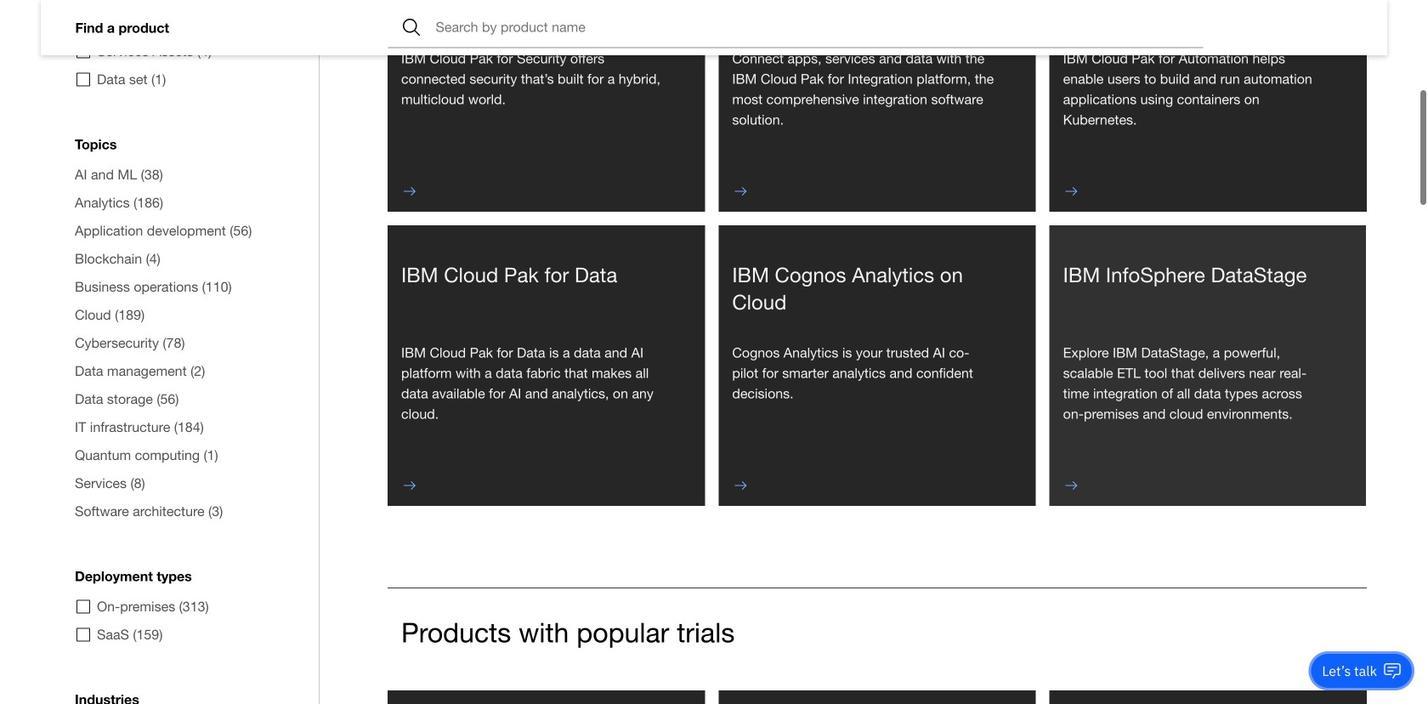 Task type: describe. For each thing, give the bounding box(es) containing it.
let's talk element
[[1323, 662, 1378, 680]]

Search text field
[[388, 7, 1204, 48]]



Task type: locate. For each thing, give the bounding box(es) containing it.
search element
[[388, 7, 1204, 48]]



Task type: vqa. For each thing, say whether or not it's contained in the screenshot.
Search text field
yes



